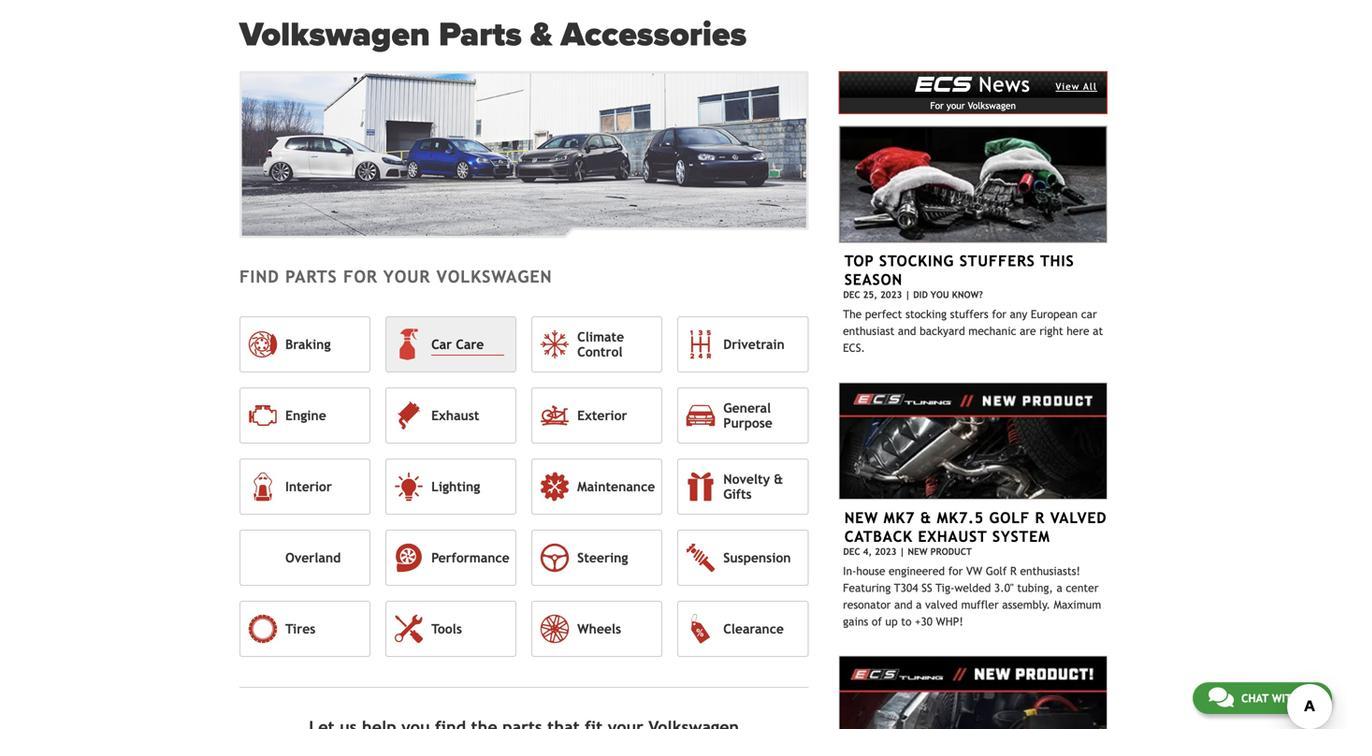 Task type: describe. For each thing, give the bounding box(es) containing it.
and inside the new mk7 & mk7.5 golf r valved catback exhaust system dec 4, 2023 | new product in-house engineered for vw golf r enthusiasts! featuring t304 ss tig-welded 3.0" tubing, a center resonator and a valved muffler assembly. maximum gains of up to +30 whp!
[[895, 598, 913, 611]]

exterior link
[[532, 387, 663, 444]]

up
[[886, 615, 898, 628]]

whp!
[[937, 615, 964, 628]]

new mk7 & mk7.5 golf r valved catback exhaust system link
[[845, 509, 1108, 545]]

car care link
[[386, 316, 517, 372]]

valved
[[926, 598, 958, 611]]

dec inside top stocking stuffers this season dec 25, 2023 | did you know? the perfect stocking stuffers for any european car enthusiast and backyard mechanic are right here at ecs.
[[844, 289, 861, 300]]

performance link
[[386, 530, 517, 586]]

0 vertical spatial new
[[845, 509, 879, 527]]

gifts
[[724, 487, 752, 502]]

climate control
[[578, 329, 624, 359]]

purpose
[[724, 416, 773, 430]]

braking
[[286, 337, 331, 352]]

4,
[[864, 546, 873, 557]]

novelty & gifts
[[724, 472, 784, 502]]

stocking
[[906, 308, 947, 321]]

chat
[[1242, 692, 1269, 705]]

top
[[845, 252, 875, 270]]

interior
[[286, 479, 332, 494]]

ecs.
[[844, 341, 866, 354]]

ecs news
[[916, 69, 1032, 96]]

enthusiast
[[844, 324, 895, 338]]

1 vertical spatial your
[[384, 267, 431, 287]]

welded
[[955, 581, 992, 594]]

of
[[872, 615, 883, 628]]

suspension
[[724, 550, 792, 565]]

tires
[[286, 621, 316, 636]]

mechanic
[[969, 324, 1017, 338]]

chat with us link
[[1193, 682, 1333, 714]]

parts for &
[[439, 15, 522, 55]]

tools
[[432, 621, 462, 636]]

resonator
[[844, 598, 891, 611]]

volkswagen banner image image
[[240, 71, 809, 238]]

did
[[914, 289, 928, 300]]

us
[[1304, 692, 1317, 705]]

interior link
[[240, 459, 371, 515]]

lighting
[[432, 479, 481, 494]]

any
[[1011, 308, 1028, 321]]

all
[[1084, 81, 1098, 92]]

lighting link
[[386, 459, 517, 515]]

muffler
[[962, 598, 999, 611]]

house
[[857, 564, 886, 578]]

maintenance
[[578, 479, 656, 494]]

top stocking stuffers this season link
[[845, 252, 1075, 288]]

3.0"
[[995, 581, 1015, 594]]

catback
[[845, 528, 913, 545]]

1 horizontal spatial volkswagen
[[437, 267, 553, 287]]

ss
[[922, 581, 933, 594]]

braking link
[[240, 316, 371, 372]]

system
[[993, 528, 1051, 545]]

engine
[[286, 408, 326, 423]]

the
[[844, 308, 862, 321]]

for your volkswagen
[[931, 100, 1017, 111]]

stocking
[[880, 252, 955, 270]]

stuffers
[[960, 252, 1036, 270]]

backyard
[[920, 324, 966, 338]]

1 horizontal spatial your
[[947, 100, 966, 111]]

in-
[[844, 564, 857, 578]]

tubing,
[[1018, 581, 1054, 594]]

1 vertical spatial golf
[[986, 564, 1007, 578]]

ecs
[[916, 69, 972, 96]]

news
[[979, 73, 1032, 96]]

here
[[1067, 324, 1090, 338]]

0 vertical spatial volkswagen
[[240, 15, 430, 55]]

drivetrain link
[[678, 316, 809, 372]]

find parts for your volkswagen
[[240, 267, 553, 287]]

chat with us
[[1242, 692, 1317, 705]]

car
[[1082, 308, 1098, 321]]

find
[[240, 267, 280, 287]]

comments image
[[1209, 686, 1235, 709]]

with
[[1273, 692, 1300, 705]]

& for mk7
[[921, 509, 932, 527]]

for inside the new mk7 & mk7.5 golf r valved catback exhaust system dec 4, 2023 | new product in-house engineered for vw golf r enthusiasts! featuring t304 ss tig-welded 3.0" tubing, a center resonator and a valved muffler assembly. maximum gains of up to +30 whp!
[[949, 564, 963, 578]]

0 horizontal spatial r
[[1011, 564, 1017, 578]]

tig-
[[936, 581, 955, 594]]

for
[[931, 100, 944, 111]]

top stocking stuffers this season dec 25, 2023 | did you know? the perfect stocking stuffers for any european car enthusiast and backyard mechanic are right here at ecs.
[[844, 252, 1104, 354]]

0 horizontal spatial for
[[343, 267, 378, 287]]

2 horizontal spatial volkswagen
[[968, 100, 1017, 111]]

accessories
[[561, 15, 747, 55]]

| inside top stocking stuffers this season dec 25, 2023 | did you know? the perfect stocking stuffers for any european car enthusiast and backyard mechanic are right here at ecs.
[[906, 289, 911, 300]]

exhaust inside the new mk7 & mk7.5 golf r valved catback exhaust system dec 4, 2023 | new product in-house engineered for vw golf r enthusiasts! featuring t304 ss tig-welded 3.0" tubing, a center resonator and a valved muffler assembly. maximum gains of up to +30 whp!
[[919, 528, 988, 545]]

and inside top stocking stuffers this season dec 25, 2023 | did you know? the perfect stocking stuffers for any european car enthusiast and backyard mechanic are right here at ecs.
[[899, 324, 917, 338]]

novelty
[[724, 472, 770, 487]]

mk7.5
[[938, 509, 985, 527]]

steering
[[578, 550, 629, 565]]

assembly.
[[1003, 598, 1051, 611]]

european
[[1032, 308, 1078, 321]]



Task type: locate. For each thing, give the bounding box(es) containing it.
1 vertical spatial volkswagen
[[968, 100, 1017, 111]]

new up catback
[[845, 509, 879, 527]]

vw
[[967, 564, 983, 578]]

0 vertical spatial dec
[[844, 289, 861, 300]]

clearance
[[724, 621, 784, 636]]

and down the stocking
[[899, 324, 917, 338]]

tools link
[[386, 601, 517, 657]]

overland
[[286, 550, 341, 565]]

0 horizontal spatial exhaust
[[432, 408, 480, 423]]

0 horizontal spatial parts
[[286, 267, 338, 287]]

0 horizontal spatial &
[[531, 15, 553, 55]]

& for parts
[[531, 15, 553, 55]]

dec inside the new mk7 & mk7.5 golf r valved catback exhaust system dec 4, 2023 | new product in-house engineered for vw golf r enthusiasts! featuring t304 ss tig-welded 3.0" tubing, a center resonator and a valved muffler assembly. maximum gains of up to +30 whp!
[[844, 546, 861, 557]]

dec left 25,
[[844, 289, 861, 300]]

0 horizontal spatial a
[[917, 598, 922, 611]]

wheels
[[578, 621, 622, 636]]

2 horizontal spatial for
[[993, 308, 1007, 321]]

top stocking stuffers this season image
[[839, 125, 1108, 243]]

2023 up perfect
[[881, 289, 903, 300]]

right
[[1040, 324, 1064, 338]]

new mk7 & mk7.5 golf r valved catback exhaust system dec 4, 2023 | new product in-house engineered for vw golf r enthusiasts! featuring t304 ss tig-welded 3.0" tubing, a center resonator and a valved muffler assembly. maximum gains of up to +30 whp!
[[844, 509, 1108, 628]]

performance
[[432, 550, 510, 565]]

2 dec from the top
[[844, 546, 861, 557]]

|
[[906, 289, 911, 300], [900, 546, 906, 557]]

general
[[724, 400, 771, 415]]

perfect
[[866, 308, 903, 321]]

volkswagen
[[240, 15, 430, 55], [968, 100, 1017, 111], [437, 267, 553, 287]]

0 vertical spatial &
[[531, 15, 553, 55]]

view
[[1056, 81, 1081, 92]]

0 horizontal spatial your
[[384, 267, 431, 287]]

engineered
[[889, 564, 946, 578]]

golf
[[990, 509, 1031, 527], [986, 564, 1007, 578]]

1 vertical spatial r
[[1011, 564, 1017, 578]]

0 vertical spatial and
[[899, 324, 917, 338]]

featuring
[[844, 581, 891, 594]]

| left did at the top right of page
[[906, 289, 911, 300]]

control
[[578, 344, 623, 359]]

view all
[[1056, 81, 1098, 92]]

0 vertical spatial |
[[906, 289, 911, 300]]

wheels link
[[532, 601, 663, 657]]

exhaust up lighting
[[432, 408, 480, 423]]

+30
[[916, 615, 933, 628]]

general purpose link
[[678, 387, 809, 444]]

for up mechanic
[[993, 308, 1007, 321]]

1 horizontal spatial a
[[1057, 581, 1063, 594]]

parts
[[439, 15, 522, 55], [286, 267, 338, 287]]

2023 down catback
[[875, 546, 897, 557]]

ecs cooling upgrades for vw mk4 golf/gti/jetta image
[[839, 656, 1108, 729]]

car care
[[432, 337, 484, 352]]

1 vertical spatial and
[[895, 598, 913, 611]]

golf up 3.0" on the bottom right of page
[[986, 564, 1007, 578]]

| inside the new mk7 & mk7.5 golf r valved catback exhaust system dec 4, 2023 | new product in-house engineered for vw golf r enthusiasts! featuring t304 ss tig-welded 3.0" tubing, a center resonator and a valved muffler assembly. maximum gains of up to +30 whp!
[[900, 546, 906, 557]]

gains
[[844, 615, 869, 628]]

tires link
[[240, 601, 371, 657]]

for up braking link
[[343, 267, 378, 287]]

for inside top stocking stuffers this season dec 25, 2023 | did you know? the perfect stocking stuffers for any european car enthusiast and backyard mechanic are right here at ecs.
[[993, 308, 1007, 321]]

0 horizontal spatial new
[[845, 509, 879, 527]]

new up engineered
[[908, 546, 928, 557]]

0 horizontal spatial volkswagen
[[240, 15, 430, 55]]

1 vertical spatial parts
[[286, 267, 338, 287]]

2 vertical spatial volkswagen
[[437, 267, 553, 287]]

general purpose
[[724, 400, 773, 430]]

stuffers
[[951, 308, 989, 321]]

a
[[1057, 581, 1063, 594], [917, 598, 922, 611]]

1 vertical spatial |
[[900, 546, 906, 557]]

0 vertical spatial r
[[1036, 509, 1046, 527]]

1 vertical spatial a
[[917, 598, 922, 611]]

| up engineered
[[900, 546, 906, 557]]

exhaust link
[[386, 387, 517, 444]]

2 horizontal spatial &
[[921, 509, 932, 527]]

your up "car care" link
[[384, 267, 431, 287]]

1 horizontal spatial r
[[1036, 509, 1046, 527]]

2 vertical spatial for
[[949, 564, 963, 578]]

golf up system
[[990, 509, 1031, 527]]

for left vw
[[949, 564, 963, 578]]

new
[[845, 509, 879, 527], [908, 546, 928, 557]]

1 horizontal spatial for
[[949, 564, 963, 578]]

t304
[[895, 581, 919, 594]]

1 horizontal spatial &
[[774, 472, 784, 487]]

and down t304
[[895, 598, 913, 611]]

25,
[[864, 289, 878, 300]]

2023
[[881, 289, 903, 300], [875, 546, 897, 557]]

0 vertical spatial 2023
[[881, 289, 903, 300]]

dec left 4,
[[844, 546, 861, 557]]

new mk7 & mk7.5 golf r valved catback exhaust system image
[[839, 382, 1108, 500]]

care
[[456, 337, 484, 352]]

0 vertical spatial golf
[[990, 509, 1031, 527]]

steering link
[[532, 530, 663, 586]]

2023 inside top stocking stuffers this season dec 25, 2023 | did you know? the perfect stocking stuffers for any european car enthusiast and backyard mechanic are right here at ecs.
[[881, 289, 903, 300]]

exterior
[[578, 408, 628, 423]]

0 vertical spatial your
[[947, 100, 966, 111]]

at
[[1094, 324, 1104, 338]]

product
[[931, 546, 973, 557]]

your right for
[[947, 100, 966, 111]]

2 vertical spatial &
[[921, 509, 932, 527]]

suspension link
[[678, 530, 809, 586]]

a up +30
[[917, 598, 922, 611]]

r
[[1036, 509, 1046, 527], [1011, 564, 1017, 578]]

1 horizontal spatial exhaust
[[919, 528, 988, 545]]

1 horizontal spatial parts
[[439, 15, 522, 55]]

volkswagen parts & accessories
[[240, 15, 747, 55]]

2023 inside the new mk7 & mk7.5 golf r valved catback exhaust system dec 4, 2023 | new product in-house engineered for vw golf r enthusiasts! featuring t304 ss tig-welded 3.0" tubing, a center resonator and a valved muffler assembly. maximum gains of up to +30 whp!
[[875, 546, 897, 557]]

clearance link
[[678, 601, 809, 657]]

1 vertical spatial new
[[908, 546, 928, 557]]

maximum
[[1054, 598, 1102, 611]]

parts for for
[[286, 267, 338, 287]]

&
[[531, 15, 553, 55], [774, 472, 784, 487], [921, 509, 932, 527]]

& inside the new mk7 & mk7.5 golf r valved catback exhaust system dec 4, 2023 | new product in-house engineered for vw golf r enthusiasts! featuring t304 ss tig-welded 3.0" tubing, a center resonator and a valved muffler assembly. maximum gains of up to +30 whp!
[[921, 509, 932, 527]]

r up 3.0" on the bottom right of page
[[1011, 564, 1017, 578]]

valved
[[1051, 509, 1108, 527]]

0 vertical spatial for
[[343, 267, 378, 287]]

& inside novelty & gifts
[[774, 472, 784, 487]]

0 vertical spatial a
[[1057, 581, 1063, 594]]

r up system
[[1036, 509, 1046, 527]]

1 vertical spatial 2023
[[875, 546, 897, 557]]

are
[[1020, 324, 1037, 338]]

1 horizontal spatial new
[[908, 546, 928, 557]]

1 dec from the top
[[844, 289, 861, 300]]

know?
[[953, 289, 984, 300]]

drivetrain
[[724, 337, 785, 352]]

center
[[1067, 581, 1099, 594]]

novelty & gifts link
[[678, 459, 809, 515]]

overland link
[[240, 530, 371, 586]]

maintenance link
[[532, 459, 663, 515]]

1 vertical spatial for
[[993, 308, 1007, 321]]

0 vertical spatial parts
[[439, 15, 522, 55]]

1 vertical spatial exhaust
[[919, 528, 988, 545]]

climate control link
[[532, 316, 663, 372]]

enthusiasts!
[[1021, 564, 1081, 578]]

this
[[1041, 252, 1075, 270]]

climate
[[578, 329, 624, 344]]

engine link
[[240, 387, 371, 444]]

exhaust up product
[[919, 528, 988, 545]]

a down enthusiasts!
[[1057, 581, 1063, 594]]

1 vertical spatial &
[[774, 472, 784, 487]]

0 vertical spatial exhaust
[[432, 408, 480, 423]]

1 vertical spatial dec
[[844, 546, 861, 557]]

mk7
[[884, 509, 916, 527]]



Task type: vqa. For each thing, say whether or not it's contained in the screenshot.
third Shipping
no



